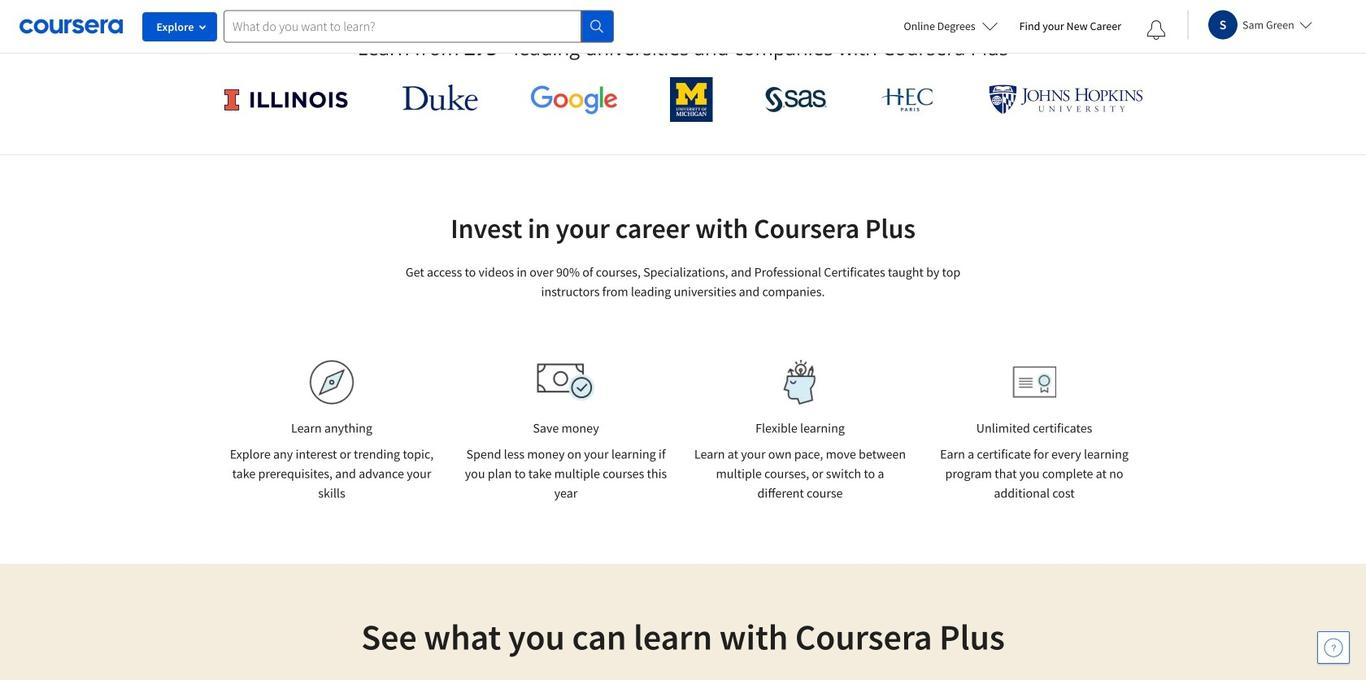 Task type: locate. For each thing, give the bounding box(es) containing it.
What do you want to learn? text field
[[224, 10, 581, 43]]

None search field
[[224, 10, 614, 43]]

hec paris image
[[880, 83, 937, 116]]

university of illinois at urbana-champaign image
[[223, 87, 350, 113]]

university of michigan image
[[670, 77, 713, 122]]

learn anything image
[[309, 360, 354, 405]]



Task type: describe. For each thing, give the bounding box(es) containing it.
sas image
[[765, 87, 827, 113]]

unlimited certificates image
[[1013, 366, 1056, 399]]

flexible learning image
[[772, 360, 828, 405]]

google image
[[530, 85, 618, 115]]

save money image
[[537, 363, 595, 402]]

help center image
[[1324, 638, 1343, 658]]

johns hopkins university image
[[989, 85, 1143, 115]]

coursera image
[[20, 13, 123, 39]]

duke university image
[[402, 85, 478, 111]]



Task type: vqa. For each thing, say whether or not it's contained in the screenshot.
SAS image
yes



